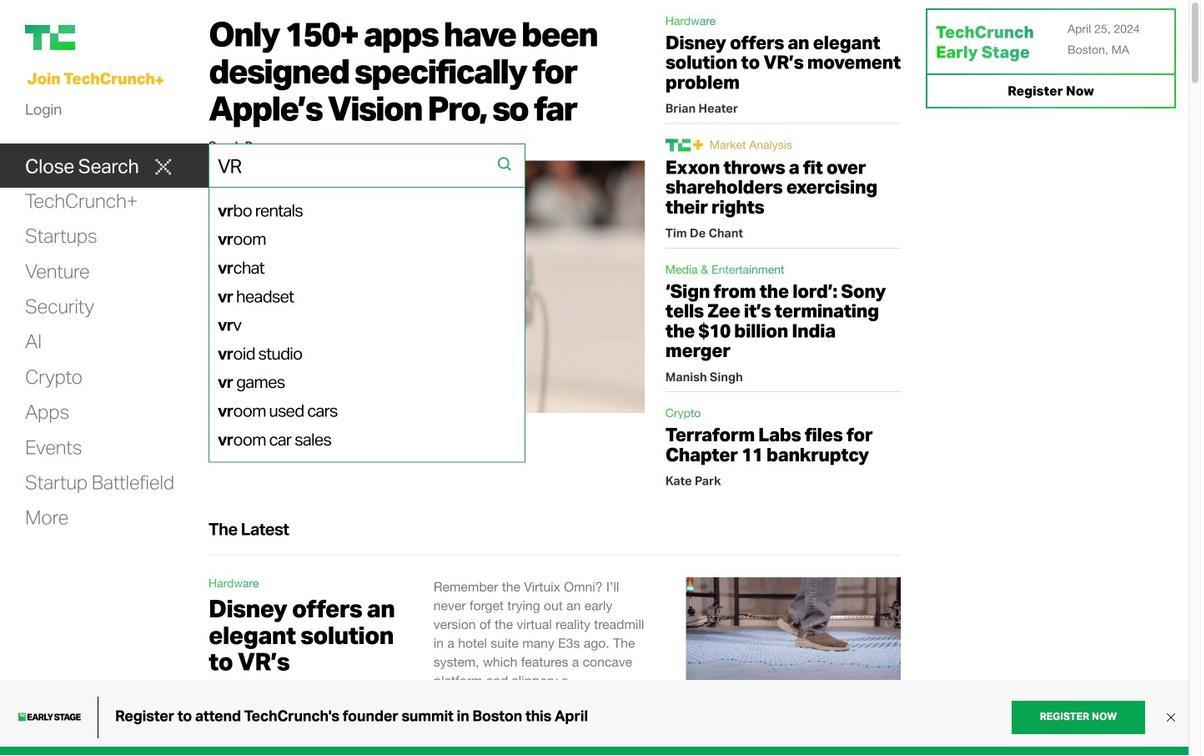 Task type: locate. For each thing, give the bounding box(es) containing it.
Search TechCrunch text field
[[209, 144, 497, 187]]

list box
[[209, 187, 525, 462]]



Task type: describe. For each thing, give the bounding box(es) containing it.
apple vision pro headset image
[[209, 161, 645, 413]]



Task type: vqa. For each thing, say whether or not it's contained in the screenshot.
Search TechCrunch text field
yes



